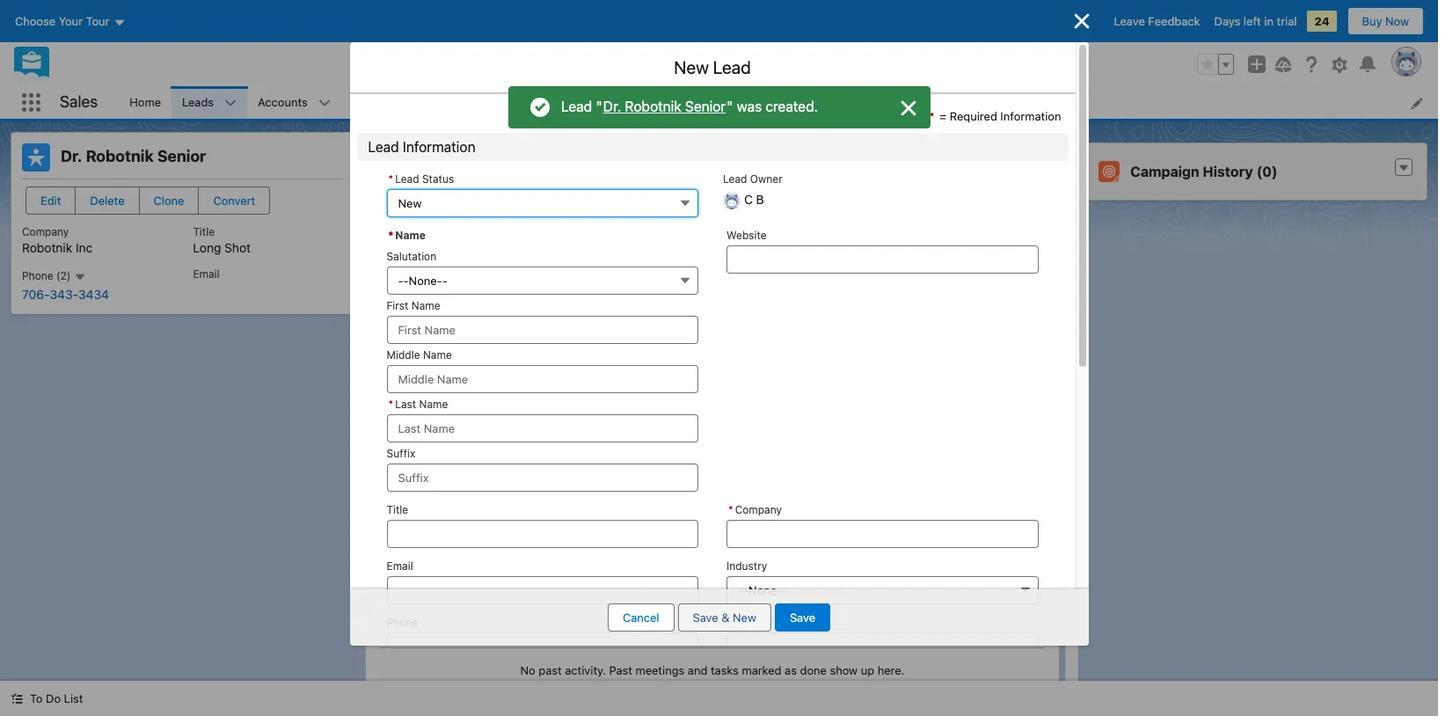 Task type: describe. For each thing, give the bounding box(es) containing it.
no past activity. past meetings and tasks marked as done show up here.
[[520, 663, 905, 677]]

=
[[940, 109, 947, 123]]

left
[[1244, 14, 1261, 28]]

* for * last name
[[388, 397, 393, 410]]

3434
[[78, 286, 109, 301]]

1 " from the left
[[595, 99, 602, 115]]

middle
[[387, 348, 420, 361]]

lead for lead information
[[368, 139, 399, 154]]

guidance for success
[[709, 227, 841, 242]]

calendar link
[[550, 86, 619, 119]]

save & new
[[693, 610, 756, 625]]

Industry button
[[727, 576, 1038, 604]]

middle name
[[387, 348, 452, 361]]

first
[[387, 299, 408, 312]]

title for title
[[387, 503, 408, 516]]

now
[[1385, 14, 1409, 28]]

* for * name
[[388, 228, 393, 241]]

no for activities
[[656, 600, 671, 614]]

related
[[832, 261, 871, 274]]

1 horizontal spatial text default image
[[1398, 162, 1410, 174]]

0 vertical spatial of
[[772, 261, 783, 274]]

lead information
[[368, 139, 475, 154]]

days left in trial
[[1214, 14, 1297, 28]]

quotes list item
[[908, 86, 991, 119]]

for
[[769, 227, 787, 242]]

employees
[[760, 615, 813, 628]]

opportunities list item
[[433, 86, 550, 119]]

(0)
[[1257, 164, 1278, 179]]

delete button
[[75, 186, 139, 215]]

to inside no activities to show. get started by sending an email, scheduling a task, and more.
[[725, 600, 736, 614]]

the
[[787, 261, 804, 274]]

none- for salutation
[[409, 273, 442, 287]]

status : unqualified
[[418, 192, 528, 206]]

contacts
[[352, 95, 400, 109]]

track
[[741, 261, 769, 274]]

salutation
[[387, 249, 436, 263]]

unqualified
[[917, 261, 979, 274]]

0 vertical spatial to
[[874, 261, 885, 274]]

up
[[861, 663, 874, 677]]

name for first name
[[411, 299, 440, 312]]

upcoming & overdue
[[408, 570, 528, 584]]

1 vertical spatial of
[[747, 615, 757, 628]]

days
[[1214, 14, 1241, 28]]

by
[[612, 617, 625, 631]]

log
[[426, 467, 446, 481]]

log a call
[[426, 467, 479, 481]]

no activities to show. get started by sending an email, scheduling a task, and more.
[[548, 600, 877, 631]]

to
[[30, 691, 43, 705]]

new inside button
[[733, 610, 756, 625]]

an
[[673, 617, 686, 631]]

required
[[950, 109, 997, 123]]

Lead Status, New button
[[387, 189, 698, 217]]

company robotnik inc
[[22, 225, 93, 255]]

1 vertical spatial dr.
[[61, 147, 82, 165]]

dashboards link
[[715, 86, 800, 119]]

delete
[[90, 194, 125, 208]]

1 vertical spatial information
[[403, 139, 475, 154]]

dashboards
[[726, 95, 789, 109]]

Salutation button
[[387, 266, 698, 294]]

senior inside the success alert dialog
[[685, 99, 725, 115]]

0 vertical spatial email
[[193, 267, 220, 281]]

view
[[1002, 534, 1028, 548]]

dr. robotnik senior link
[[602, 98, 726, 115]]

your
[[888, 261, 914, 274]]

* = required information
[[929, 109, 1061, 123]]

show.
[[739, 600, 769, 614]]

2 all from the left
[[1031, 534, 1044, 548]]

First Name text field
[[387, 315, 698, 343]]

refresh button
[[878, 527, 921, 555]]

long
[[193, 240, 221, 255]]

1 vertical spatial email
[[387, 559, 413, 572]]

home
[[130, 95, 161, 109]]

a inside no activities to show. get started by sending an email, scheduling a task, and more.
[[785, 617, 791, 631]]

activity.
[[565, 663, 606, 677]]

key
[[380, 227, 402, 242]]

0 horizontal spatial and
[[688, 663, 708, 677]]

accounts link
[[247, 86, 318, 119]]

here.
[[878, 663, 905, 677]]

1 vertical spatial company
[[735, 503, 782, 516]]

accounts list item
[[247, 86, 341, 119]]

dr. robotnik senior
[[61, 147, 206, 165]]

706-
[[22, 286, 50, 301]]

lead owner
[[723, 172, 783, 185]]

shot
[[224, 240, 251, 255]]

last
[[395, 397, 416, 410]]

1 • from the left
[[924, 534, 929, 548]]

forecasts link
[[642, 86, 715, 119]]

reports list item
[[823, 86, 908, 119]]

upcoming
[[408, 570, 466, 584]]

text default image inside to do list button
[[11, 693, 23, 705]]

campaign
[[1131, 164, 1200, 179]]

* for * lead status
[[388, 172, 393, 185]]

industry
[[727, 559, 767, 572]]

meetings
[[635, 663, 685, 677]]

activities
[[674, 600, 722, 614]]

past
[[539, 663, 562, 677]]

* lead status
[[388, 172, 454, 185]]

owner
[[750, 172, 783, 185]]

inc
[[76, 240, 93, 255]]

24
[[1315, 14, 1330, 28]]

calendar list item
[[550, 86, 642, 119]]

none- for industry
[[749, 583, 782, 597]]

2 " from the left
[[726, 99, 733, 115]]

name right the last
[[419, 397, 448, 410]]

task,
[[794, 617, 820, 631]]

Suffix text field
[[387, 463, 698, 491]]

:
[[456, 192, 460, 206]]

1 vertical spatial status
[[418, 192, 456, 206]]

1 all from the left
[[976, 534, 989, 548]]

leads
[[182, 95, 214, 109]]

log a call button
[[383, 460, 494, 488]]



Task type: locate. For each thing, give the bounding box(es) containing it.
lead source
[[383, 260, 445, 273]]

1 horizontal spatial to
[[874, 261, 885, 274]]

clone button
[[139, 186, 199, 215]]

" left was
[[726, 99, 733, 115]]

706-343-3434 link
[[22, 286, 109, 301]]

2 vertical spatial robotnik
[[22, 240, 72, 255]]

tasks
[[711, 663, 739, 677]]

no up sending
[[656, 600, 671, 614]]

0 vertical spatial company
[[22, 225, 69, 238]]

1 horizontal spatial all
[[1031, 534, 1044, 548]]

& right email,
[[722, 610, 730, 625]]

no inside no activities to show. get started by sending an email, scheduling a task, and more.
[[656, 600, 671, 614]]

opportunities link
[[433, 86, 527, 119]]

to do list button
[[0, 681, 94, 716]]

lead for lead owner
[[723, 172, 747, 185]]

overdue
[[480, 570, 528, 584]]

email
[[193, 267, 220, 281], [387, 559, 413, 572]]

leave
[[1114, 14, 1145, 28]]

0 vertical spatial new
[[674, 57, 709, 77]]

title up long
[[193, 225, 215, 238]]

to do list
[[30, 691, 83, 705]]

0 vertical spatial title
[[193, 225, 215, 238]]

*
[[929, 109, 935, 123], [388, 172, 393, 185], [388, 228, 393, 241], [388, 397, 393, 410], [728, 503, 733, 516]]

--none-- up show.
[[738, 583, 788, 597]]

dr. right lead icon
[[61, 147, 82, 165]]

0 horizontal spatial "
[[595, 99, 602, 115]]

* down lead information
[[388, 172, 393, 185]]

None text field
[[727, 519, 1038, 548]]

1 horizontal spatial title
[[387, 503, 408, 516]]

* left '='
[[929, 109, 935, 123]]

clone
[[154, 194, 184, 208]]

Middle Name text field
[[387, 365, 698, 393]]

none- inside salutation button
[[409, 273, 442, 287]]

706-343-3434
[[22, 286, 109, 301]]

name right middle
[[423, 348, 452, 361]]

1 horizontal spatial company
[[735, 503, 782, 516]]

1 horizontal spatial robotnik
[[86, 147, 154, 165]]

0 horizontal spatial email
[[193, 267, 220, 281]]

more.
[[846, 617, 877, 631]]

•
[[924, 534, 929, 548], [993, 534, 998, 548]]

all right expand
[[976, 534, 989, 548]]

& left overdue
[[469, 570, 477, 584]]

& inside upcoming & overdue dropdown button
[[469, 570, 477, 584]]

0 vertical spatial a
[[449, 467, 456, 481]]

first name
[[387, 299, 440, 312]]

--none-- inside button
[[738, 583, 788, 597]]

2 horizontal spatial new
[[733, 610, 756, 625]]

quotes link
[[908, 86, 968, 119]]

1 horizontal spatial of
[[772, 261, 783, 274]]

lead down path options list box
[[723, 172, 747, 185]]

• left "view"
[[993, 534, 998, 548]]

of down show.
[[747, 615, 757, 628]]

contacts list item
[[341, 86, 433, 119]]

save inside "button"
[[790, 610, 815, 625]]

edit button
[[26, 186, 76, 215]]

sales
[[60, 93, 98, 111]]

0 horizontal spatial a
[[449, 467, 456, 481]]

name for middle name
[[423, 348, 452, 361]]

Last Name text field
[[387, 414, 698, 442]]

calendar
[[561, 95, 608, 109]]

expand all button
[[932, 527, 990, 555]]

robotnik for company robotnik inc
[[22, 240, 72, 255]]

2 horizontal spatial robotnik
[[625, 99, 681, 115]]

email up the phone at the bottom left
[[387, 559, 413, 572]]

• left expand
[[924, 534, 929, 548]]

leads.
[[983, 261, 1016, 274]]

contacts link
[[341, 86, 410, 119]]

0 horizontal spatial new
[[398, 196, 422, 210]]

0 horizontal spatial --none--
[[398, 273, 448, 287]]

new inside 'button'
[[398, 196, 422, 210]]

1 horizontal spatial --none--
[[738, 583, 788, 597]]

1 horizontal spatial dr.
[[603, 99, 621, 115]]

0 horizontal spatial dr.
[[61, 147, 82, 165]]

* last name
[[388, 397, 448, 410]]

1 horizontal spatial no
[[656, 600, 671, 614]]

title long shot
[[193, 225, 251, 255]]

& for upcoming
[[469, 570, 477, 584]]

lead right opportunities list item
[[561, 99, 592, 115]]

1 vertical spatial new
[[398, 196, 422, 210]]

Email text field
[[387, 576, 698, 604]]

company down edit button
[[22, 225, 69, 238]]

information right required
[[1000, 109, 1061, 123]]

all
[[976, 534, 989, 548], [1031, 534, 1044, 548]]

" left forecasts link
[[595, 99, 602, 115]]

was
[[736, 99, 761, 115]]

no for past
[[520, 663, 535, 677]]

0 vertical spatial information
[[1000, 109, 1061, 123]]

1 horizontal spatial information
[[1000, 109, 1061, 123]]

save inside button
[[693, 610, 718, 625]]

robotnik inside the success alert dialog
[[625, 99, 681, 115]]

tab list
[[380, 412, 1045, 447]]

1 vertical spatial --none--
[[738, 583, 788, 597]]

save & new button
[[678, 603, 771, 632]]

name down external referral
[[411, 299, 440, 312]]

new for new lead
[[674, 57, 709, 77]]

0 horizontal spatial all
[[976, 534, 989, 548]]

lead
[[713, 57, 751, 77], [561, 99, 592, 115], [368, 139, 399, 154], [395, 172, 419, 185], [723, 172, 747, 185], [383, 260, 407, 273]]

0 horizontal spatial title
[[193, 225, 215, 238]]

0 horizontal spatial to
[[725, 600, 736, 614]]

to left the your
[[874, 261, 885, 274]]

none-
[[409, 273, 442, 287], [749, 583, 782, 597]]

1 vertical spatial none-
[[749, 583, 782, 597]]

1 horizontal spatial new
[[674, 57, 709, 77]]

1 vertical spatial title
[[387, 503, 408, 516]]

& for save
[[722, 610, 730, 625]]

trial
[[1277, 14, 1297, 28]]

list containing home
[[119, 86, 1438, 119]]

external
[[383, 279, 429, 294]]

reports
[[833, 95, 875, 109]]

info
[[807, 261, 829, 274]]

0 vertical spatial robotnik
[[625, 99, 681, 115]]

started
[[571, 617, 609, 631]]

lead for lead source
[[383, 260, 407, 273]]

quotes
[[919, 95, 957, 109]]

company inside company robotnik inc
[[22, 225, 69, 238]]

source
[[410, 260, 445, 273]]

and left tasks
[[688, 663, 708, 677]]

name up the salutation
[[395, 228, 426, 241]]

* for * company
[[728, 503, 733, 516]]

name for * name
[[395, 228, 426, 241]]

1 horizontal spatial "
[[726, 99, 733, 115]]

lead up external
[[383, 260, 407, 273]]

do
[[46, 691, 61, 705]]

1 horizontal spatial email
[[387, 559, 413, 572]]

title down log a call button
[[387, 503, 408, 516]]

company up industry
[[735, 503, 782, 516]]

0 horizontal spatial &
[[469, 570, 477, 584]]

1 vertical spatial &
[[722, 610, 730, 625]]

lead image
[[22, 143, 50, 172]]

call
[[459, 467, 479, 481]]

1 vertical spatial a
[[785, 617, 791, 631]]

0 vertical spatial text default image
[[1398, 162, 1410, 174]]

* left the last
[[388, 397, 393, 410]]

0 horizontal spatial company
[[22, 225, 69, 238]]

1 vertical spatial text default image
[[11, 693, 23, 705]]

robotnik inside company robotnik inc
[[22, 240, 72, 255]]

0 vertical spatial status
[[422, 172, 454, 185]]

0 horizontal spatial information
[[403, 139, 475, 154]]

1 vertical spatial to
[[725, 600, 736, 614]]

1 horizontal spatial none-
[[749, 583, 782, 597]]

-
[[398, 273, 403, 287], [403, 273, 409, 287], [442, 273, 448, 287], [738, 583, 743, 597], [743, 583, 749, 597], [782, 583, 788, 597]]

--none-- for industry
[[738, 583, 788, 597]]

all right "view"
[[1031, 534, 1044, 548]]

of left the
[[772, 261, 783, 274]]

0 vertical spatial none-
[[409, 273, 442, 287]]

1 horizontal spatial senior
[[685, 99, 725, 115]]

new
[[674, 57, 709, 77], [398, 196, 422, 210], [733, 610, 756, 625]]

buy
[[1362, 14, 1382, 28]]

information
[[1000, 109, 1061, 123], [403, 139, 475, 154]]

save for save & new
[[693, 610, 718, 625]]

leads list item
[[172, 86, 247, 119]]

0 horizontal spatial text default image
[[11, 693, 23, 705]]

0 vertical spatial dr.
[[603, 99, 621, 115]]

of
[[772, 261, 783, 274], [747, 615, 757, 628]]

0 vertical spatial and
[[823, 617, 843, 631]]

1 horizontal spatial &
[[722, 610, 730, 625]]

title inside title long shot
[[193, 225, 215, 238]]

path options list box
[[418, 143, 1045, 172]]

edit
[[40, 194, 61, 208]]

cancel button
[[608, 603, 674, 632]]

done
[[800, 663, 827, 677]]

past
[[609, 663, 632, 677]]

Title text field
[[387, 519, 698, 548]]

0 horizontal spatial no
[[520, 663, 535, 677]]

0 vertical spatial &
[[469, 570, 477, 584]]

--none-- inside salutation button
[[398, 273, 448, 287]]

dr. left forecasts link
[[603, 99, 621, 115]]

0 horizontal spatial robotnik
[[22, 240, 72, 255]]

a left task,
[[785, 617, 791, 631]]

none- up show.
[[749, 583, 782, 597]]

a inside button
[[449, 467, 456, 481]]

success
[[790, 227, 841, 242]]

dr. inside the success alert dialog
[[603, 99, 621, 115]]

and right task,
[[823, 617, 843, 631]]

opportunities
[[444, 95, 517, 109]]

1 horizontal spatial a
[[785, 617, 791, 631]]

2 save from the left
[[790, 610, 815, 625]]

lead " dr. robotnik senior " was created.
[[561, 99, 818, 115]]

* name
[[388, 228, 426, 241]]

inverse image
[[1071, 11, 1092, 32]]

campaign history (0)
[[1131, 164, 1278, 179]]

suffix
[[387, 446, 415, 460]]

status down * lead status
[[418, 192, 456, 206]]

1 horizontal spatial and
[[823, 617, 843, 631]]

1 vertical spatial no
[[520, 663, 535, 677]]

title for title long shot
[[193, 225, 215, 238]]

forecasts
[[652, 95, 704, 109]]

lead down contacts list item
[[368, 139, 399, 154]]

buy now button
[[1347, 7, 1424, 35]]

0 horizontal spatial of
[[747, 615, 757, 628]]

0 vertical spatial no
[[656, 600, 671, 614]]

text default image
[[1398, 162, 1410, 174], [11, 693, 23, 705]]

0 horizontal spatial •
[[924, 534, 929, 548]]

a
[[449, 467, 456, 481], [785, 617, 791, 631]]

to up no.
[[725, 600, 736, 614]]

* up industry
[[728, 503, 733, 516]]

lead for lead " dr. robotnik senior " was created.
[[561, 99, 592, 115]]

* company
[[728, 503, 782, 516]]

keep track of the info related to your unqualified leads.
[[709, 261, 1016, 274]]

keep
[[709, 261, 738, 274]]

company
[[22, 225, 69, 238], [735, 503, 782, 516]]

robotnik
[[625, 99, 681, 115], [86, 147, 154, 165], [22, 240, 72, 255]]

unqualified
[[462, 192, 528, 206]]

0 vertical spatial senior
[[685, 99, 725, 115]]

group
[[1197, 54, 1234, 75]]

1 vertical spatial robotnik
[[86, 147, 154, 165]]

senior
[[685, 99, 725, 115], [157, 147, 206, 165]]

0 horizontal spatial none-
[[409, 273, 442, 287]]

to
[[874, 261, 885, 274], [725, 600, 736, 614]]

information up * lead status
[[403, 139, 475, 154]]

fields
[[405, 227, 441, 242]]

accounts
[[258, 95, 308, 109]]

list
[[119, 86, 1438, 119]]

0 vertical spatial --none--
[[398, 273, 448, 287]]

* up the salutation
[[388, 228, 393, 241]]

none- inside button
[[749, 583, 782, 597]]

lead down lead information
[[395, 172, 419, 185]]

view all link
[[1001, 527, 1045, 555]]

senior down new lead
[[685, 99, 725, 115]]

robotnik for dr. robotnik senior
[[86, 147, 154, 165]]

key fields
[[380, 227, 441, 242]]

1 horizontal spatial save
[[790, 610, 815, 625]]

senior up clone
[[157, 147, 206, 165]]

save for save
[[790, 610, 815, 625]]

dashboards list item
[[715, 86, 823, 119]]

sending
[[628, 617, 670, 631]]

external referral
[[383, 279, 477, 294]]

* for * = required information
[[929, 109, 935, 123]]

1 horizontal spatial •
[[993, 534, 998, 548]]

created.
[[765, 99, 818, 115]]

--none-- down the salutation
[[398, 273, 448, 287]]

leads link
[[172, 86, 224, 119]]

refresh • expand all • view all
[[879, 534, 1044, 548]]

lead up the success alert dialog
[[713, 57, 751, 77]]

2 vertical spatial new
[[733, 610, 756, 625]]

leave feedback link
[[1114, 14, 1200, 28]]

new for new
[[398, 196, 422, 210]]

a right log
[[449, 467, 456, 481]]

--none-- for salutation
[[398, 273, 448, 287]]

buy now
[[1362, 14, 1409, 28]]

Website text field
[[727, 245, 1038, 273]]

lead inside the success alert dialog
[[561, 99, 592, 115]]

& inside save & new button
[[722, 610, 730, 625]]

list
[[64, 691, 83, 705]]

2 • from the left
[[993, 534, 998, 548]]

save
[[693, 610, 718, 625], [790, 610, 815, 625]]

success alert dialog
[[508, 86, 930, 128]]

0 horizontal spatial save
[[693, 610, 718, 625]]

get
[[548, 617, 567, 631]]

large image
[[898, 98, 919, 119]]

0 horizontal spatial senior
[[157, 147, 206, 165]]

reports link
[[823, 86, 886, 119]]

1 vertical spatial senior
[[157, 147, 206, 165]]

and inside no activities to show. get started by sending an email, scheduling a task, and more.
[[823, 617, 843, 631]]

status down lead information
[[422, 172, 454, 185]]

1 save from the left
[[693, 610, 718, 625]]

no left past at the bottom of the page
[[520, 663, 535, 677]]

1 vertical spatial and
[[688, 663, 708, 677]]

email down long
[[193, 267, 220, 281]]

none- up the first name
[[409, 273, 442, 287]]



Task type: vqa. For each thing, say whether or not it's contained in the screenshot.
by
yes



